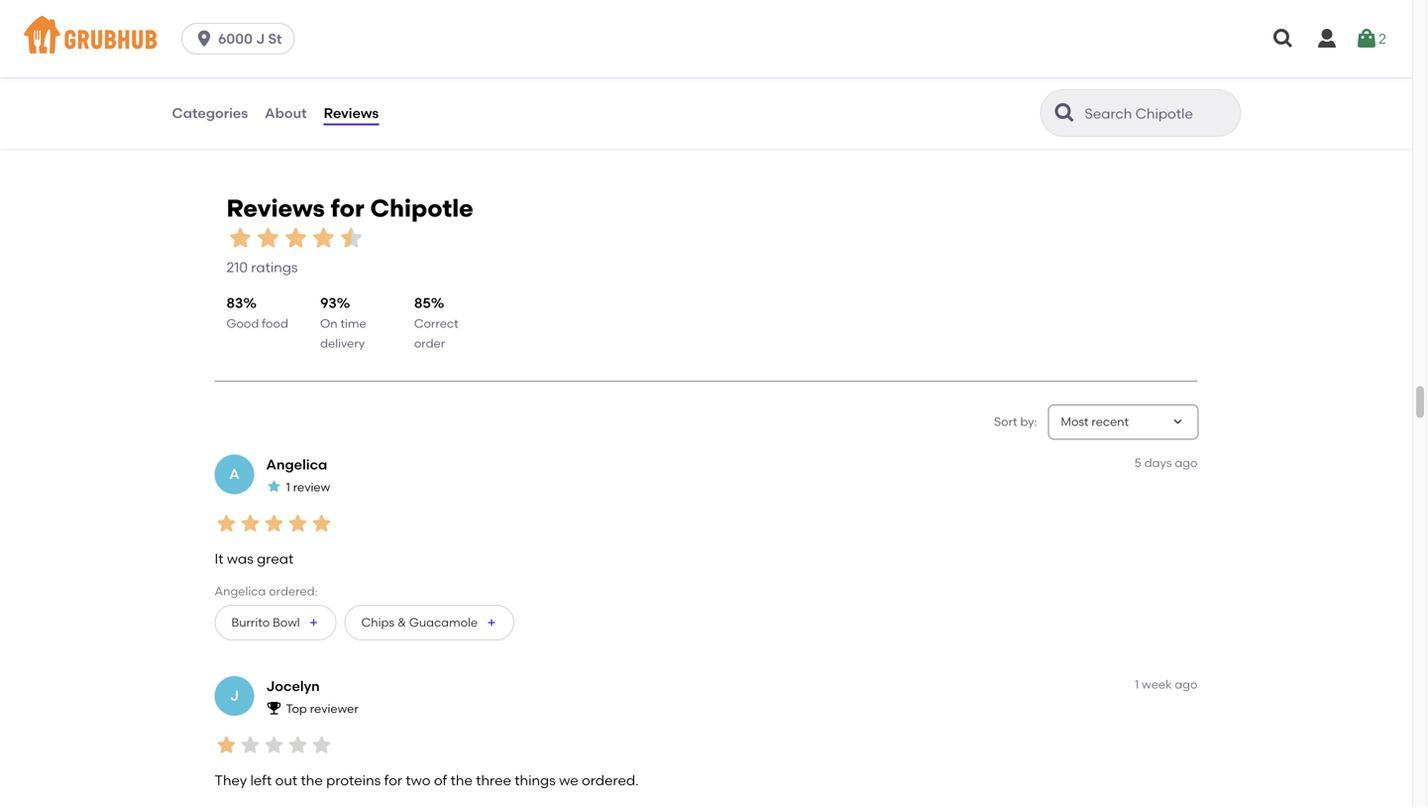 Task type: locate. For each thing, give the bounding box(es) containing it.
0 vertical spatial ago
[[1175, 455, 1198, 470]]

svg image right svg image
[[1355, 27, 1379, 51]]

caret down icon image
[[1170, 414, 1186, 430]]

about button
[[264, 77, 308, 149]]

angelica
[[266, 456, 327, 473], [215, 584, 266, 598]]

categories button
[[171, 77, 249, 149]]

ago
[[1175, 455, 1198, 470], [1175, 677, 1198, 691]]

1 vertical spatial reviews
[[227, 194, 325, 223]]

chips & guacamole button
[[345, 605, 515, 640]]

angelica for angelica
[[266, 456, 327, 473]]

review
[[293, 480, 330, 494]]

0 horizontal spatial plus icon image
[[308, 617, 320, 628]]

j left trophy icon
[[230, 687, 239, 704]]

svg image left 6000
[[194, 29, 214, 49]]

plus icon image inside burrito bowl button
[[308, 617, 320, 628]]

reviews button
[[323, 77, 380, 149]]

83
[[227, 294, 243, 311]]

reviews for reviews
[[324, 104, 379, 121]]

angelica up burrito
[[215, 584, 266, 598]]

j left st
[[256, 30, 265, 47]]

plus icon image for burrito bowl
[[308, 617, 320, 628]]

trophy icon image
[[266, 700, 282, 716]]

85 correct order
[[414, 294, 459, 351]]

1 vertical spatial order
[[414, 336, 445, 351]]

delivery down the min on the left top
[[232, 42, 277, 56]]

0 vertical spatial delivery
[[232, 42, 277, 56]]

svg image
[[1316, 27, 1340, 51]]

of left $25+ at the left top of page
[[296, 116, 307, 130]]

delivery for 93
[[320, 336, 365, 351]]

1 week ago
[[1135, 677, 1198, 691]]

1 the from the left
[[301, 772, 323, 789]]

1 horizontal spatial of
[[434, 772, 447, 789]]

order right your
[[262, 116, 293, 130]]

0 vertical spatial 1
[[286, 480, 290, 494]]

$25+
[[310, 116, 337, 130]]

min
[[238, 25, 259, 39]]

1 horizontal spatial order
[[414, 336, 445, 351]]

order inside the 85 correct order
[[414, 336, 445, 351]]

1 horizontal spatial for
[[384, 772, 403, 789]]

they left out the proteins for two of the three things we ordered.
[[215, 772, 639, 789]]

delivery inside 30–45 min $3.99 delivery
[[232, 42, 277, 56]]

of
[[296, 116, 307, 130], [434, 772, 447, 789]]

angelica up 1 review
[[266, 456, 327, 473]]

jocelyn
[[266, 678, 320, 694]]

the right out
[[301, 772, 323, 789]]

reviews for chipotle
[[227, 194, 474, 223]]

1 vertical spatial 1
[[1135, 677, 1140, 691]]

plus icon image for chips & guacamole
[[486, 617, 498, 628]]

1 ago from the top
[[1175, 455, 1198, 470]]

30–45 min $3.99 delivery
[[200, 25, 277, 56]]

chips & guacamole
[[362, 615, 478, 629]]

0 vertical spatial reviews
[[324, 104, 379, 121]]

1 vertical spatial j
[[230, 687, 239, 704]]

ago right "week"
[[1175, 677, 1198, 691]]

1 horizontal spatial delivery
[[320, 336, 365, 351]]

on
[[320, 316, 338, 331]]

0 horizontal spatial delivery
[[232, 42, 277, 56]]

1 vertical spatial angelica
[[215, 584, 266, 598]]

svg image left svg image
[[1272, 27, 1296, 51]]

we
[[559, 772, 579, 789]]

reviews
[[324, 104, 379, 121], [227, 194, 325, 223]]

reviews inside button
[[324, 104, 379, 121]]

delivery for 30–45
[[232, 42, 277, 56]]

210
[[227, 259, 248, 276]]

reviews right about
[[324, 104, 379, 121]]

93 on time delivery
[[320, 294, 367, 351]]

of right two
[[434, 772, 447, 789]]

0 horizontal spatial for
[[331, 194, 365, 223]]

for left the chipotle
[[331, 194, 365, 223]]

1 horizontal spatial svg image
[[1272, 27, 1296, 51]]

1 horizontal spatial 1
[[1135, 677, 1140, 691]]

1 horizontal spatial plus icon image
[[486, 617, 498, 628]]

order down correct
[[414, 336, 445, 351]]

2 plus icon image from the left
[[486, 617, 498, 628]]

star icon image
[[227, 224, 254, 252], [254, 224, 282, 252], [282, 224, 310, 252], [310, 224, 338, 252], [338, 224, 365, 252], [338, 224, 365, 252], [266, 479, 282, 494], [215, 512, 238, 535], [238, 512, 262, 535], [262, 512, 286, 535], [286, 512, 310, 535], [310, 512, 334, 535], [215, 733, 238, 757], [238, 733, 262, 757], [262, 733, 286, 757], [286, 733, 310, 757], [310, 733, 334, 757]]

sort
[[994, 414, 1018, 429]]

burrito bowl
[[232, 615, 300, 629]]

2 button
[[1355, 21, 1387, 57]]

svg image inside 2 button
[[1355, 27, 1379, 51]]

was
[[227, 550, 254, 567]]

ago right the days
[[1175, 455, 1198, 470]]

they
[[215, 772, 247, 789]]

chips
[[362, 615, 395, 629]]

j
[[256, 30, 265, 47], [230, 687, 239, 704]]

1 review
[[286, 480, 330, 494]]

1 vertical spatial delivery
[[320, 336, 365, 351]]

plus icon image right bowl
[[308, 617, 320, 628]]

1 plus icon image from the left
[[308, 617, 320, 628]]

the left three at the bottom of page
[[451, 772, 473, 789]]

2 ago from the top
[[1175, 677, 1198, 691]]

recent
[[1092, 414, 1129, 429]]

0 vertical spatial angelica
[[266, 456, 327, 473]]

1 left review in the left of the page
[[286, 480, 290, 494]]

0 vertical spatial order
[[262, 116, 293, 130]]

by:
[[1021, 414, 1038, 429]]

angelica for angelica ordered:
[[215, 584, 266, 598]]

plus icon image inside chips & guacamole 'button'
[[486, 617, 498, 628]]

svg image for 2
[[1355, 27, 1379, 51]]

1 vertical spatial ago
[[1175, 677, 1198, 691]]

0 horizontal spatial of
[[296, 116, 307, 130]]

most
[[1061, 414, 1089, 429]]

0 vertical spatial for
[[331, 194, 365, 223]]

the
[[301, 772, 323, 789], [451, 772, 473, 789]]

proteins
[[326, 772, 381, 789]]

plus icon image right guacamole
[[486, 617, 498, 628]]

reviews up ratings
[[227, 194, 325, 223]]

0 horizontal spatial 1
[[286, 480, 290, 494]]

0 horizontal spatial svg image
[[194, 29, 214, 49]]

delivery down time
[[320, 336, 365, 351]]

1 horizontal spatial j
[[256, 30, 265, 47]]

ago for they left out the proteins for two of the three things we ordered.
[[1175, 677, 1198, 691]]

1 left "week"
[[1135, 677, 1140, 691]]

1
[[286, 480, 290, 494], [1135, 677, 1140, 691]]

food
[[262, 316, 288, 331]]

j inside button
[[256, 30, 265, 47]]

0 horizontal spatial the
[[301, 772, 323, 789]]

guacamole
[[409, 615, 478, 629]]

burrito bowl button
[[215, 605, 337, 640]]

plus icon image
[[308, 617, 320, 628], [486, 617, 498, 628]]

week
[[1142, 677, 1172, 691]]

1 horizontal spatial the
[[451, 772, 473, 789]]

for left two
[[384, 772, 403, 789]]

order
[[262, 116, 293, 130], [414, 336, 445, 351]]

delivery inside 93 on time delivery
[[320, 336, 365, 351]]

for
[[331, 194, 365, 223], [384, 772, 403, 789]]

out
[[275, 772, 298, 789]]

6000
[[218, 30, 253, 47]]

svg image inside 6000 j st button
[[194, 29, 214, 49]]

$5
[[200, 116, 213, 130]]

$3.99
[[200, 42, 229, 56]]

ratings
[[251, 259, 298, 276]]

svg image
[[1272, 27, 1296, 51], [1355, 27, 1379, 51], [194, 29, 214, 49]]

top reviewer
[[286, 701, 359, 716]]

about
[[265, 104, 307, 121]]

delivery
[[232, 42, 277, 56], [320, 336, 365, 351]]

210 ratings
[[227, 259, 298, 276]]

2 horizontal spatial svg image
[[1355, 27, 1379, 51]]

ordered:
[[269, 584, 318, 598]]

2
[[1379, 30, 1387, 47]]

0 vertical spatial j
[[256, 30, 265, 47]]



Task type: vqa. For each thing, say whether or not it's contained in the screenshot.
They left out the proteins for two of the three things we ordered.
yes



Task type: describe. For each thing, give the bounding box(es) containing it.
left
[[250, 772, 272, 789]]

0 vertical spatial of
[[296, 116, 307, 130]]

off
[[216, 116, 231, 130]]

days
[[1145, 455, 1172, 470]]

0 horizontal spatial order
[[262, 116, 293, 130]]

sort by:
[[994, 414, 1038, 429]]

83 good food
[[227, 294, 288, 331]]

Sort by: field
[[1061, 413, 1129, 431]]

6000 j st button
[[182, 23, 303, 55]]

top
[[286, 701, 307, 716]]

1 vertical spatial of
[[434, 772, 447, 789]]

things
[[515, 772, 556, 789]]

30–45
[[200, 25, 235, 39]]

it
[[215, 550, 224, 567]]

burrito
[[232, 615, 270, 629]]

2 the from the left
[[451, 772, 473, 789]]

time
[[341, 316, 367, 331]]

it was great
[[215, 550, 294, 567]]

bowl
[[273, 615, 300, 629]]

reviews for reviews for chipotle
[[227, 194, 325, 223]]

1 for 1 week ago
[[1135, 677, 1140, 691]]

good
[[227, 316, 259, 331]]

1 vertical spatial for
[[384, 772, 403, 789]]

two
[[406, 772, 431, 789]]

93
[[320, 294, 337, 311]]

a
[[229, 466, 240, 483]]

ago for it was great
[[1175, 455, 1198, 470]]

1 for 1 review
[[286, 480, 290, 494]]

chipotle
[[370, 194, 474, 223]]

search icon image
[[1053, 101, 1077, 125]]

main navigation navigation
[[0, 0, 1413, 77]]

three
[[476, 772, 512, 789]]

great
[[257, 550, 294, 567]]

reviewer
[[310, 701, 359, 716]]

your
[[234, 116, 259, 130]]

5 days ago
[[1135, 455, 1198, 470]]

ordered.
[[582, 772, 639, 789]]

$5 off your order of $25+
[[200, 116, 337, 130]]

5
[[1135, 455, 1142, 470]]

categories
[[172, 104, 248, 121]]

85
[[414, 294, 431, 311]]

correct
[[414, 316, 459, 331]]

most recent
[[1061, 414, 1129, 429]]

svg image for 6000 j st
[[194, 29, 214, 49]]

0 horizontal spatial j
[[230, 687, 239, 704]]

&
[[398, 615, 407, 629]]

6000 j st
[[218, 30, 282, 47]]

st
[[268, 30, 282, 47]]

Search Chipotle search field
[[1083, 104, 1235, 123]]

angelica ordered:
[[215, 584, 318, 598]]



